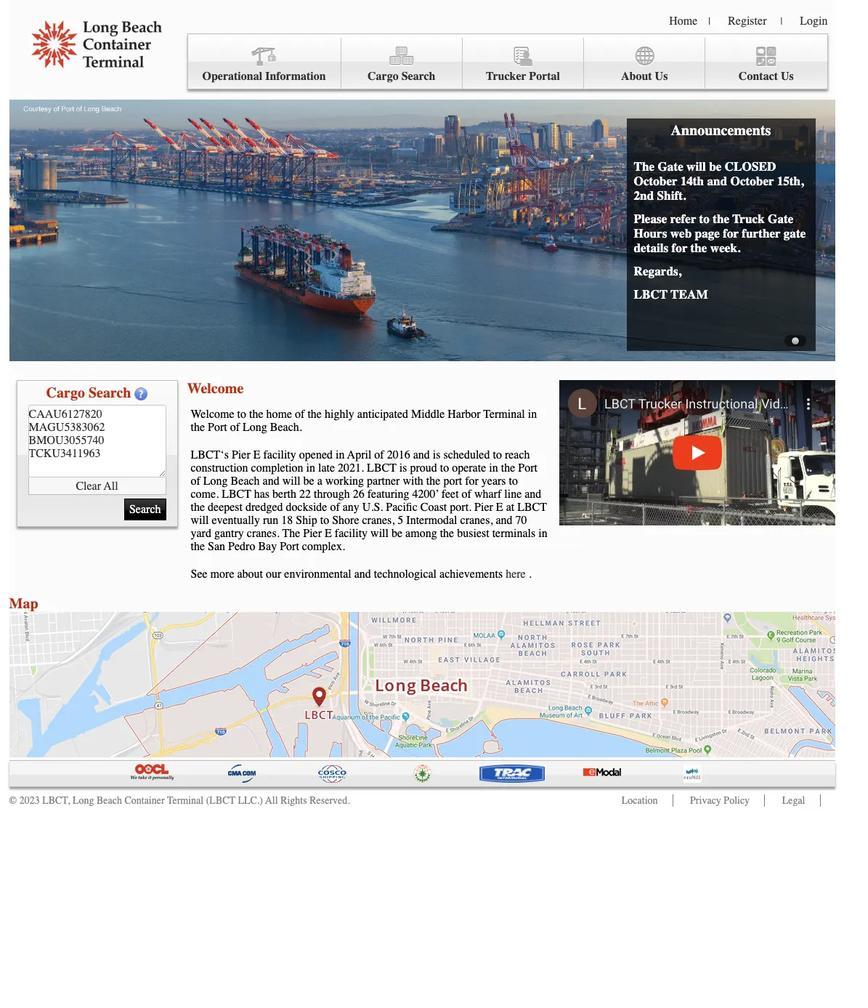 Task type: vqa. For each thing, say whether or not it's contained in the screenshot.
Register "link" to the right
no



Task type: describe. For each thing, give the bounding box(es) containing it.
the left the truck
[[713, 212, 730, 226]]

here link
[[506, 568, 526, 581]]

in right operate
[[489, 462, 498, 475]]

1 vertical spatial facility
[[335, 527, 368, 540]]

and up dredged
[[263, 475, 280, 488]]

(lbct
[[206, 794, 236, 807]]

about
[[237, 568, 263, 581]]

1 vertical spatial all
[[265, 794, 278, 807]]

Enter container numbers and/ or booking numbers. text field
[[28, 405, 166, 478]]

the left home
[[249, 408, 263, 421]]

dockside
[[286, 501, 327, 514]]

location
[[622, 794, 658, 807]]

details
[[634, 241, 669, 255]]

welcome to the home of the highly anticipated middle harbor terminal in the port of long beach.
[[191, 408, 537, 434]]

us for contact us
[[781, 70, 794, 83]]

1 cranes, from the left
[[362, 514, 395, 527]]

of up construction at the top left
[[230, 421, 240, 434]]

2016
[[387, 448, 410, 462]]

lbct's
[[191, 448, 229, 462]]

of right feet
[[462, 488, 472, 501]]

1 vertical spatial be
[[303, 475, 314, 488]]

the left port in the right top of the page
[[427, 475, 441, 488]]

featuring
[[368, 488, 410, 501]]

2021.
[[338, 462, 364, 475]]

please
[[634, 212, 667, 226]]

gate
[[784, 226, 806, 241]]

please refer to the truck gate hours web page for further gate details for the week.
[[634, 212, 806, 255]]

port.
[[450, 501, 472, 514]]

lbct left has
[[222, 488, 251, 501]]

busiest
[[457, 527, 490, 540]]

llc.)
[[238, 794, 263, 807]]

contact
[[739, 70, 778, 83]]

see more about our environmental and technological achievements here .
[[191, 568, 532, 581]]

2 horizontal spatial e
[[496, 501, 503, 514]]

operate
[[452, 462, 486, 475]]

a
[[317, 475, 323, 488]]

clear all button
[[28, 478, 166, 495]]

home link
[[670, 15, 698, 28]]

come.
[[191, 488, 219, 501]]

the up the line
[[501, 462, 515, 475]]

0 horizontal spatial is
[[400, 462, 407, 475]]

refer
[[671, 212, 697, 226]]

2 october from the left
[[731, 174, 774, 188]]

26
[[353, 488, 365, 501]]

page
[[695, 226, 720, 241]]

the left week.
[[691, 241, 708, 255]]

among
[[406, 527, 437, 540]]

terminal inside the welcome to the home of the highly anticipated middle harbor terminal in the port of long beach.
[[484, 408, 525, 421]]

to right proud
[[440, 462, 449, 475]]

to right ship
[[320, 514, 329, 527]]

at
[[506, 501, 515, 514]]

complex.
[[302, 540, 345, 553]]

us for about us
[[655, 70, 668, 83]]

years
[[482, 475, 506, 488]]

harbor
[[448, 408, 481, 421]]

register
[[728, 15, 767, 28]]

has
[[254, 488, 270, 501]]

eventually
[[212, 514, 260, 527]]

information
[[265, 70, 326, 83]]

shore
[[332, 514, 359, 527]]

with
[[403, 475, 424, 488]]

scheduled
[[444, 448, 490, 462]]

and left 70
[[496, 514, 513, 527]]

hours
[[634, 226, 667, 241]]

the gate will be closed october 14th and october 15th, 2nd shift.
[[634, 159, 804, 203]]

any
[[343, 501, 360, 514]]

22
[[299, 488, 311, 501]]

will left "a"
[[282, 475, 301, 488]]

opened
[[299, 448, 333, 462]]

environmental
[[284, 568, 352, 581]]

intermodal
[[407, 514, 458, 527]]

be inside 'the gate will be closed october 14th and october 15th, 2nd shift.'
[[709, 159, 722, 174]]

register link
[[728, 15, 767, 28]]

2 vertical spatial long
[[73, 794, 94, 807]]

0 horizontal spatial beach
[[97, 794, 122, 807]]

closed
[[725, 159, 777, 174]]

the left highly
[[308, 408, 322, 421]]

ship
[[296, 514, 317, 527]]

container
[[125, 794, 165, 807]]

1 october from the left
[[634, 174, 678, 188]]

in right late
[[336, 448, 345, 462]]

team
[[671, 287, 708, 302]]

working
[[325, 475, 364, 488]]

home
[[266, 408, 292, 421]]

and right the line
[[525, 488, 542, 501]]

dredged
[[246, 501, 283, 514]]

web
[[671, 226, 692, 241]]

contact us
[[739, 70, 794, 83]]

in right 70
[[539, 527, 548, 540]]

long inside lbct's pier e facility opened in april of 2016 and is scheduled to reach construction completion in late 2021.  lbct is proud to operate in the port of long beach and will be a working partner with the port for years to come.  lbct has berth 22 through 26 featuring 4200' feet of wharf line and the deepest dredged dockside of any u.s. pacific coast port. pier e at lbct will eventually run 18 ship to shore cranes, 5 intermodal cranes, and 70 yard gantry cranes. the pier e facility will be among the busiest terminals in the san pedro bay port complex.
[[203, 475, 228, 488]]

in inside the welcome to the home of the highly anticipated middle harbor terminal in the port of long beach.
[[528, 408, 537, 421]]

beach.
[[270, 421, 302, 434]]

privacy policy link
[[691, 794, 750, 807]]

through
[[314, 488, 350, 501]]

1 horizontal spatial for
[[672, 241, 688, 255]]

completion
[[251, 462, 304, 475]]

lbct's pier e facility opened in april of 2016 and is scheduled to reach construction completion in late 2021.  lbct is proud to operate in the port of long beach and will be a working partner with the port for years to come.  lbct has berth 22 through 26 featuring 4200' feet of wharf line and the deepest dredged dockside of any u.s. pacific coast port. pier e at lbct will eventually run 18 ship to shore cranes, 5 intermodal cranes, and 70 yard gantry cranes. the pier e facility will be among the busiest terminals in the san pedro bay port complex.
[[191, 448, 548, 553]]

regards,​
[[634, 264, 682, 278]]

clear all
[[76, 479, 118, 492]]

will left 5
[[371, 527, 389, 540]]

login
[[800, 15, 828, 28]]

construction
[[191, 462, 248, 475]]

of left 2016
[[375, 448, 384, 462]]

pedro
[[228, 540, 255, 553]]

gate inside please refer to the truck gate hours web page for further gate details for the week.
[[768, 212, 794, 226]]

the up yard
[[191, 501, 205, 514]]

will down come.
[[191, 514, 209, 527]]

to inside the welcome to the home of the highly anticipated middle harbor terminal in the port of long beach.
[[237, 408, 246, 421]]

trucker portal
[[486, 70, 560, 83]]

2 | from the left
[[781, 15, 783, 28]]

reach
[[505, 448, 530, 462]]



Task type: locate. For each thing, give the bounding box(es) containing it.
2 horizontal spatial long
[[243, 421, 267, 434]]

truck
[[733, 212, 765, 226]]

0 horizontal spatial be
[[303, 475, 314, 488]]

| right home link
[[709, 15, 711, 28]]

1 vertical spatial long
[[203, 475, 228, 488]]

achievements
[[440, 568, 503, 581]]

coast
[[421, 501, 447, 514]]

beach inside lbct's pier e facility opened in april of 2016 and is scheduled to reach construction completion in late 2021.  lbct is proud to operate in the port of long beach and will be a working partner with the port for years to come.  lbct has berth 22 through 26 featuring 4200' feet of wharf line and the deepest dredged dockside of any u.s. pacific coast port. pier e at lbct will eventually run 18 ship to shore cranes, 5 intermodal cranes, and 70 yard gantry cranes. the pier e facility will be among the busiest terminals in the san pedro bay port complex.
[[231, 475, 260, 488]]

anticipated
[[357, 408, 408, 421]]

18
[[282, 514, 293, 527]]

beach left container
[[97, 794, 122, 807]]

2 horizontal spatial be
[[709, 159, 722, 174]]

0 horizontal spatial pier
[[232, 448, 251, 462]]

1 vertical spatial the
[[282, 527, 300, 540]]

week.
[[711, 241, 741, 255]]

1 vertical spatial beach
[[97, 794, 122, 807]]

menu bar containing operational information
[[187, 33, 828, 89]]

cranes, left 5
[[362, 514, 395, 527]]

be left "a"
[[303, 475, 314, 488]]

1 horizontal spatial port
[[280, 540, 299, 553]]

gate up the 'shift.'
[[658, 159, 684, 174]]

pier right lbct's
[[232, 448, 251, 462]]

None submit
[[124, 499, 166, 520]]

port up lbct's
[[208, 421, 227, 434]]

1 horizontal spatial e
[[325, 527, 332, 540]]

technological
[[374, 568, 437, 581]]

is left "scheduled"
[[433, 448, 441, 462]]

long right lbct, at the left of page
[[73, 794, 94, 807]]

gate
[[658, 159, 684, 174], [768, 212, 794, 226]]

©
[[9, 794, 17, 807]]

see
[[191, 568, 208, 581]]

port inside the welcome to the home of the highly anticipated middle harbor terminal in the port of long beach.
[[208, 421, 227, 434]]

5
[[398, 514, 404, 527]]

more
[[210, 568, 234, 581]]

all inside 'button'
[[104, 479, 118, 492]]

1 horizontal spatial terminal
[[484, 408, 525, 421]]

run
[[263, 514, 279, 527]]

2023
[[19, 794, 40, 807]]

0 horizontal spatial search
[[89, 384, 131, 401]]

1 vertical spatial gate
[[768, 212, 794, 226]]

4200'
[[412, 488, 439, 501]]

2 cranes, from the left
[[460, 514, 493, 527]]

cranes, down wharf
[[460, 514, 493, 527]]

1 horizontal spatial all
[[265, 794, 278, 807]]

announcements
[[671, 122, 771, 139]]

welcome inside the welcome to the home of the highly anticipated middle harbor terminal in the port of long beach.
[[191, 408, 234, 421]]

the up 2nd
[[634, 159, 655, 174]]

welcome for welcome
[[187, 380, 244, 397]]

0 vertical spatial port
[[208, 421, 227, 434]]

about
[[621, 70, 652, 83]]

lbct,
[[42, 794, 70, 807]]

0 horizontal spatial gate
[[658, 159, 684, 174]]

home
[[670, 15, 698, 28]]

and left technological
[[355, 568, 371, 581]]

reserved.
[[310, 794, 350, 807]]

0 vertical spatial pier
[[232, 448, 251, 462]]

gantry
[[214, 527, 244, 540]]

cranes.
[[247, 527, 280, 540]]

the right run on the bottom of the page
[[282, 527, 300, 540]]

|
[[709, 15, 711, 28], [781, 15, 783, 28]]

the right among
[[440, 527, 454, 540]]

welcome for welcome to the home of the highly anticipated middle harbor terminal in the port of long beach.
[[191, 408, 234, 421]]

0 vertical spatial long
[[243, 421, 267, 434]]

1 vertical spatial welcome
[[191, 408, 234, 421]]

the
[[713, 212, 730, 226], [691, 241, 708, 255], [249, 408, 263, 421], [308, 408, 322, 421], [191, 421, 205, 434], [501, 462, 515, 475], [427, 475, 441, 488], [191, 501, 205, 514], [440, 527, 454, 540], [191, 540, 205, 553]]

portal
[[529, 70, 560, 83]]

to left home
[[237, 408, 246, 421]]

for inside lbct's pier e facility opened in april of 2016 and is scheduled to reach construction completion in late 2021.  lbct is proud to operate in the port of long beach and will be a working partner with the port for years to come.  lbct has berth 22 through 26 featuring 4200' feet of wharf line and the deepest dredged dockside of any u.s. pacific coast port. pier e at lbct will eventually run 18 ship to shore cranes, 5 intermodal cranes, and 70 yard gantry cranes. the pier e facility will be among the busiest terminals in the san pedro bay port complex.
[[465, 475, 479, 488]]

0 vertical spatial the
[[634, 159, 655, 174]]

operational information
[[202, 70, 326, 83]]

.
[[529, 568, 532, 581]]

1 horizontal spatial us
[[781, 70, 794, 83]]

1 horizontal spatial cargo search
[[368, 70, 436, 83]]

0 horizontal spatial for
[[465, 475, 479, 488]]

the inside 'the gate will be closed october 14th and october 15th, 2nd shift.'
[[634, 159, 655, 174]]

1 vertical spatial cargo
[[46, 384, 85, 401]]

1 vertical spatial search
[[89, 384, 131, 401]]

1 horizontal spatial pier
[[303, 527, 322, 540]]

policy
[[724, 794, 750, 807]]

1 | from the left
[[709, 15, 711, 28]]

0 horizontal spatial us
[[655, 70, 668, 83]]

operational information link
[[188, 38, 341, 89]]

1 horizontal spatial cranes,
[[460, 514, 493, 527]]

wharf
[[475, 488, 502, 501]]

about us
[[621, 70, 668, 83]]

trucker portal link
[[463, 38, 584, 89]]

search inside menu bar
[[402, 70, 436, 83]]

for right port in the right top of the page
[[465, 475, 479, 488]]

cargo
[[368, 70, 399, 83], [46, 384, 85, 401]]

2 vertical spatial be
[[392, 527, 403, 540]]

the left the 'san'
[[191, 540, 205, 553]]

70
[[516, 514, 527, 527]]

0 vertical spatial beach
[[231, 475, 260, 488]]

operational
[[202, 70, 262, 83]]

1 horizontal spatial the
[[634, 159, 655, 174]]

port
[[444, 475, 462, 488]]

pier right the port.
[[475, 501, 493, 514]]

lbct down regards,​ at the right of page
[[634, 287, 668, 302]]

the inside lbct's pier e facility opened in april of 2016 and is scheduled to reach construction completion in late 2021.  lbct is proud to operate in the port of long beach and will be a working partner with the port for years to come.  lbct has berth 22 through 26 featuring 4200' feet of wharf line and the deepest dredged dockside of any u.s. pacific coast port. pier e at lbct will eventually run 18 ship to shore cranes, 5 intermodal cranes, and 70 yard gantry cranes. the pier e facility will be among the busiest terminals in the san pedro bay port complex.
[[282, 527, 300, 540]]

1 horizontal spatial long
[[203, 475, 228, 488]]

1 vertical spatial e
[[496, 501, 503, 514]]

beach up dredged
[[231, 475, 260, 488]]

port
[[208, 421, 227, 434], [518, 462, 538, 475], [280, 540, 299, 553]]

be left closed
[[709, 159, 722, 174]]

2 vertical spatial pier
[[303, 527, 322, 540]]

pacific
[[386, 501, 418, 514]]

1 horizontal spatial be
[[392, 527, 403, 540]]

0 horizontal spatial october
[[634, 174, 678, 188]]

middle
[[411, 408, 445, 421]]

lbct right at
[[518, 501, 547, 514]]

u.s.
[[363, 501, 383, 514]]

of left any
[[330, 501, 340, 514]]

1 vertical spatial terminal
[[167, 794, 204, 807]]

long down lbct's
[[203, 475, 228, 488]]

port up the line
[[518, 462, 538, 475]]

0 horizontal spatial cranes,
[[362, 514, 395, 527]]

for right page
[[723, 226, 739, 241]]

for
[[723, 226, 739, 241], [672, 241, 688, 255], [465, 475, 479, 488]]

clear
[[76, 479, 101, 492]]

lbct team
[[634, 287, 708, 302]]

of
[[295, 408, 305, 421], [230, 421, 240, 434], [375, 448, 384, 462], [191, 475, 200, 488], [462, 488, 472, 501], [330, 501, 340, 514]]

facility down any
[[335, 527, 368, 540]]

1 horizontal spatial gate
[[768, 212, 794, 226]]

of right home
[[295, 408, 305, 421]]

0 vertical spatial all
[[104, 479, 118, 492]]

the
[[634, 159, 655, 174], [282, 527, 300, 540]]

and right 2016
[[413, 448, 430, 462]]

0 vertical spatial be
[[709, 159, 722, 174]]

e up has
[[253, 448, 261, 462]]

0 horizontal spatial port
[[208, 421, 227, 434]]

1 us from the left
[[655, 70, 668, 83]]

legal link
[[783, 794, 806, 807]]

all right llc.)
[[265, 794, 278, 807]]

0 horizontal spatial cargo
[[46, 384, 85, 401]]

2 us from the left
[[781, 70, 794, 83]]

0 horizontal spatial |
[[709, 15, 711, 28]]

to left reach
[[493, 448, 502, 462]]

e left at
[[496, 501, 503, 514]]

0 horizontal spatial all
[[104, 479, 118, 492]]

1 horizontal spatial beach
[[231, 475, 260, 488]]

line
[[505, 488, 522, 501]]

to right years
[[509, 475, 518, 488]]

is left proud
[[400, 462, 407, 475]]

1 horizontal spatial facility
[[335, 527, 368, 540]]

terminal right harbor
[[484, 408, 525, 421]]

privacy
[[691, 794, 722, 807]]

0 vertical spatial terminal
[[484, 408, 525, 421]]

in up reach
[[528, 408, 537, 421]]

cargo search
[[368, 70, 436, 83], [46, 384, 131, 401]]

privacy policy
[[691, 794, 750, 807]]

yard
[[191, 527, 211, 540]]

2 horizontal spatial for
[[723, 226, 739, 241]]

us right contact
[[781, 70, 794, 83]]

long left the beach.
[[243, 421, 267, 434]]

lbct
[[634, 287, 668, 302], [367, 462, 397, 475], [222, 488, 251, 501], [518, 501, 547, 514]]

of down lbct's
[[191, 475, 200, 488]]

our
[[266, 568, 282, 581]]

will
[[687, 159, 706, 174], [282, 475, 301, 488], [191, 514, 209, 527], [371, 527, 389, 540]]

be left among
[[392, 527, 403, 540]]

0 horizontal spatial e
[[253, 448, 261, 462]]

contact us link
[[706, 38, 827, 89]]

rights
[[281, 794, 307, 807]]

to
[[700, 212, 710, 226], [237, 408, 246, 421], [493, 448, 502, 462], [440, 462, 449, 475], [509, 475, 518, 488], [320, 514, 329, 527]]

will inside 'the gate will be closed october 14th and october 15th, 2nd shift.'
[[687, 159, 706, 174]]

0 vertical spatial welcome
[[187, 380, 244, 397]]

here
[[506, 568, 526, 581]]

terminal
[[484, 408, 525, 421], [167, 794, 204, 807]]

2 vertical spatial e
[[325, 527, 332, 540]]

in left late
[[306, 462, 315, 475]]

late
[[318, 462, 335, 475]]

2 vertical spatial port
[[280, 540, 299, 553]]

login link
[[800, 15, 828, 28]]

october up please
[[634, 174, 678, 188]]

1 horizontal spatial cargo
[[368, 70, 399, 83]]

0 horizontal spatial terminal
[[167, 794, 204, 807]]

0 vertical spatial search
[[402, 70, 436, 83]]

all right clear
[[104, 479, 118, 492]]

terminal left (lbct
[[167, 794, 204, 807]]

0 horizontal spatial the
[[282, 527, 300, 540]]

2 horizontal spatial pier
[[475, 501, 493, 514]]

san
[[208, 540, 225, 553]]

to right refer
[[700, 212, 710, 226]]

0 vertical spatial cargo
[[368, 70, 399, 83]]

1 vertical spatial cargo search
[[46, 384, 131, 401]]

1 vertical spatial pier
[[475, 501, 493, 514]]

april
[[347, 448, 372, 462]]

menu bar
[[187, 33, 828, 89]]

0 vertical spatial gate
[[658, 159, 684, 174]]

map
[[9, 595, 38, 612]]

1 horizontal spatial is
[[433, 448, 441, 462]]

pier
[[232, 448, 251, 462], [475, 501, 493, 514], [303, 527, 322, 540]]

cargo inside menu bar
[[368, 70, 399, 83]]

pier down dockside
[[303, 527, 322, 540]]

terminals
[[493, 527, 536, 540]]

0 vertical spatial cargo search
[[368, 70, 436, 83]]

e left shore
[[325, 527, 332, 540]]

2 horizontal spatial port
[[518, 462, 538, 475]]

facility down the beach.
[[263, 448, 296, 462]]

gate inside 'the gate will be closed october 14th and october 15th, 2nd shift.'
[[658, 159, 684, 174]]

| left 'login'
[[781, 15, 783, 28]]

the up lbct's
[[191, 421, 205, 434]]

highly
[[325, 408, 355, 421]]

for right details
[[672, 241, 688, 255]]

us right about
[[655, 70, 668, 83]]

1 horizontal spatial search
[[402, 70, 436, 83]]

shift.
[[657, 188, 686, 203]]

0 horizontal spatial cargo search
[[46, 384, 131, 401]]

1 vertical spatial port
[[518, 462, 538, 475]]

1 horizontal spatial |
[[781, 15, 783, 28]]

long inside the welcome to the home of the highly anticipated middle harbor terminal in the port of long beach.
[[243, 421, 267, 434]]

0 horizontal spatial long
[[73, 794, 94, 807]]

0 vertical spatial e
[[253, 448, 261, 462]]

14th and
[[681, 174, 728, 188]]

cargo search link
[[341, 38, 463, 89]]

legal
[[783, 794, 806, 807]]

be
[[709, 159, 722, 174], [303, 475, 314, 488], [392, 527, 403, 540]]

october up the truck
[[731, 174, 774, 188]]

1 horizontal spatial october
[[731, 174, 774, 188]]

2nd
[[634, 188, 654, 203]]

search
[[402, 70, 436, 83], [89, 384, 131, 401]]

0 vertical spatial facility
[[263, 448, 296, 462]]

0 horizontal spatial facility
[[263, 448, 296, 462]]

port right bay
[[280, 540, 299, 553]]

to inside please refer to the truck gate hours web page for further gate details for the week.
[[700, 212, 710, 226]]

will down announcements
[[687, 159, 706, 174]]

lbct up featuring
[[367, 462, 397, 475]]

gate right the truck
[[768, 212, 794, 226]]



